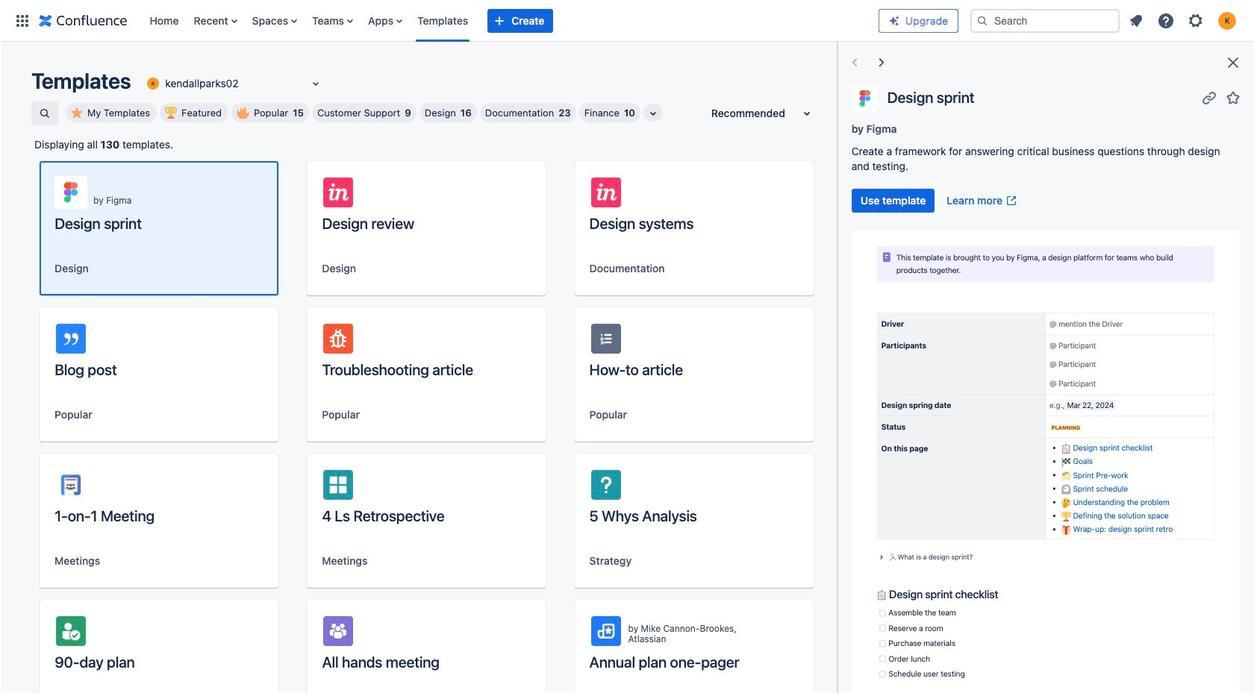 Task type: describe. For each thing, give the bounding box(es) containing it.
global element
[[9, 0, 879, 41]]

notification icon image
[[1127, 12, 1145, 29]]

list for premium icon
[[1123, 7, 1245, 34]]

your profile and preferences image
[[1218, 12, 1236, 29]]

star design sprint image
[[1224, 88, 1242, 106]]

appswitcher icon image
[[13, 12, 31, 29]]

Search field
[[970, 9, 1120, 32]]

share link image
[[1200, 88, 1218, 106]]

search image
[[976, 15, 988, 27]]

open search bar image
[[39, 107, 51, 119]]



Task type: vqa. For each thing, say whether or not it's contained in the screenshot.
Notification Icon
yes



Task type: locate. For each thing, give the bounding box(es) containing it.
None text field
[[144, 76, 147, 91]]

open image
[[307, 75, 325, 93]]

premium image
[[888, 15, 900, 27]]

more categories image
[[644, 105, 662, 122]]

list for appswitcher icon
[[142, 0, 879, 41]]

None search field
[[970, 9, 1120, 32]]

1 horizontal spatial list
[[1123, 7, 1245, 34]]

confluence image
[[39, 12, 127, 29], [39, 12, 127, 29]]

previous template image
[[846, 54, 864, 72]]

list
[[142, 0, 879, 41], [1123, 7, 1245, 34]]

next template image
[[872, 54, 890, 72]]

0 horizontal spatial list
[[142, 0, 879, 41]]

close image
[[1224, 54, 1242, 72]]

banner
[[0, 0, 1254, 42]]

group
[[852, 189, 1023, 213]]

help icon image
[[1157, 12, 1175, 29]]

settings icon image
[[1187, 12, 1205, 29]]



